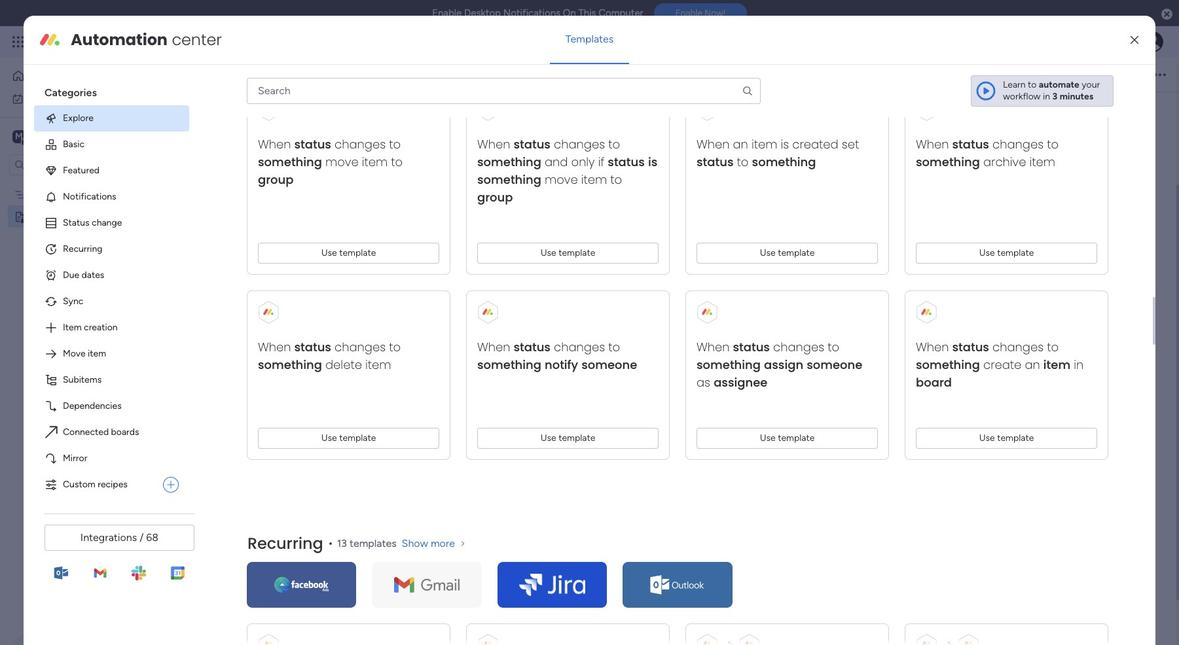 Task type: locate. For each thing, give the bounding box(es) containing it.
custom recipes option
[[34, 472, 158, 498]]

enable left now!
[[676, 8, 703, 19]]

item inside when status changes   to something create an item in board
[[1044, 357, 1071, 373]]

list box
[[0, 181, 167, 405]]

automation
[[71, 29, 168, 50]]

templates
[[566, 33, 614, 45]]

sync option
[[34, 289, 189, 315]]

1 horizontal spatial work
[[106, 34, 129, 49]]

finish for finish presentations
[[496, 314, 521, 327]]

0 horizontal spatial ✨ priorities for the week
[[198, 160, 305, 172]]

work right monday at the top of page
[[106, 34, 129, 49]]

1 vertical spatial an
[[1025, 357, 1041, 373]]

item inside when status changes   to something archive item
[[1030, 154, 1056, 170]]

changes inside when status changes   to something and only if status is something move item to group
[[554, 136, 605, 153]]

1 horizontal spatial the
[[555, 289, 574, 305]]

dates
[[82, 270, 104, 281]]

when for when status changes   to something notify someone
[[477, 339, 510, 356]]

status inside when an item is created   set status to something
[[697, 154, 734, 170]]

something for when status changes   to something and only if status is something move item to group
[[477, 154, 542, 170]]

use template button for when an item is created   set status to something
[[697, 243, 878, 264]]

when status changes   to something delete item
[[258, 339, 401, 373]]

3 minutes
[[1053, 91, 1094, 102]]

0 horizontal spatial enable
[[432, 7, 462, 19]]

report
[[524, 428, 553, 441]]

changes inside when status changes   to something notify someone
[[554, 339, 605, 356]]

1 vertical spatial the
[[555, 289, 574, 305]]

1 horizontal spatial 📋 upcoming tasks
[[462, 356, 574, 372]]

when inside when status changes   to something notify someone
[[477, 339, 510, 356]]

enable now!
[[676, 8, 726, 19]]

when for when status changes   to something assign someone as assignee
[[697, 339, 730, 356]]

0 horizontal spatial someone
[[582, 357, 637, 373]]

status for when status changes   to something delete item
[[294, 339, 331, 356]]

item creation option
[[34, 315, 189, 341]]

recurring
[[63, 244, 103, 255], [248, 533, 323, 555]]

0 horizontal spatial 📋
[[198, 181, 210, 193]]

1 vertical spatial 📋 upcoming tasks
[[462, 356, 574, 372]]

0 horizontal spatial work
[[44, 93, 64, 104]]

finish left presentations
[[496, 314, 521, 327]]

something for when status changes   to something delete item
[[258, 357, 322, 373]]

created
[[793, 136, 839, 153]]

0 horizontal spatial is
[[648, 154, 658, 170]]

item
[[63, 322, 82, 333]]

1 horizontal spatial 📋
[[462, 356, 476, 372]]

see plans image
[[217, 34, 229, 50]]

✨ priorities for the week
[[198, 160, 305, 172], [462, 289, 609, 305]]

enable for enable now!
[[676, 8, 703, 19]]

when status changes   to something move item to group
[[258, 136, 403, 188]]

1 vertical spatial notifications
[[63, 191, 116, 202]]

subitems option
[[34, 367, 189, 394]]

when inside when status changes   to something delete item
[[258, 339, 291, 356]]

2 vertical spatial finish
[[496, 428, 521, 441]]

group
[[258, 172, 294, 188], [477, 189, 513, 206]]

0 vertical spatial tasks
[[257, 181, 279, 193]]

when for when an item is created   set status to something
[[697, 136, 730, 153]]

someone inside when status changes   to something notify someone
[[582, 357, 637, 373]]

when inside the when status changes   to something move item to group
[[258, 136, 291, 153]]

use template button for and only if
[[477, 243, 659, 264]]

automation  center image
[[39, 29, 60, 50]]

finish for finish these notes
[[496, 248, 521, 260]]

notifications up status change
[[63, 191, 116, 202]]

integrations / 68
[[80, 532, 159, 544]]

changes for create
[[993, 339, 1044, 356]]

1 horizontal spatial someone
[[807, 357, 863, 373]]

move
[[63, 348, 85, 359]]

work
[[106, 34, 129, 49], [44, 93, 64, 104]]

1 horizontal spatial in
[[1074, 357, 1084, 373]]

something for when status changes   to something move item to group
[[258, 154, 322, 170]]

status inside the when status changes   to something assign someone as assignee
[[733, 339, 770, 356]]

use template for move item to
[[321, 247, 376, 259]]

recurring option
[[34, 236, 189, 263]]

0 vertical spatial in
[[1043, 91, 1051, 102]]

0 horizontal spatial priorities
[[212, 160, 250, 172]]

1 vertical spatial recurring
[[248, 533, 323, 555]]

item inside when status changes   to something and only if status is something move item to group
[[581, 172, 607, 188]]

the
[[266, 160, 280, 172], [555, 289, 574, 305]]

something inside when status changes   to something archive item
[[916, 154, 980, 170]]

1 vertical spatial work
[[44, 93, 64, 104]]

0 horizontal spatial recurring
[[63, 244, 103, 255]]

v2 ellipsis image
[[1155, 66, 1166, 83]]

marketing
[[31, 189, 72, 200]]

on
[[563, 7, 576, 19]]

workspace selection element
[[12, 129, 109, 146]]

workspace image
[[12, 129, 26, 144]]

categories
[[45, 86, 97, 99]]

1 vertical spatial finish
[[496, 314, 521, 327]]

1 horizontal spatial enable
[[676, 8, 703, 19]]

item inside when an item is created   set status to something
[[752, 136, 778, 153]]

something for when status changes   to something assign someone as assignee
[[697, 357, 761, 373]]

due dates option
[[34, 263, 189, 289]]

1 horizontal spatial group
[[477, 189, 513, 206]]

0 vertical spatial upcoming
[[212, 181, 255, 193]]

in inside your workflow in
[[1043, 91, 1051, 102]]

status inside when status changes   to something archive item
[[953, 136, 990, 153]]

enable inside button
[[676, 8, 703, 19]]

my work
[[29, 93, 64, 104]]

as
[[697, 375, 711, 391]]

✨
[[198, 160, 210, 172], [462, 289, 476, 305]]

someone right assign
[[807, 357, 863, 373]]

normal text
[[324, 69, 372, 80]]

something
[[258, 154, 322, 170], [477, 154, 542, 170], [752, 154, 816, 170], [916, 154, 980, 170], [477, 172, 542, 188], [258, 357, 322, 373], [477, 357, 542, 373], [697, 357, 761, 373], [916, 357, 980, 373]]

main
[[30, 130, 53, 142]]

changes for notify
[[554, 339, 605, 356]]

when inside when status changes   to something create an item in board
[[916, 339, 949, 356]]

featured
[[63, 165, 100, 176]]

📋 upcoming tasks
[[198, 181, 279, 193], [462, 356, 574, 372]]

when
[[258, 136, 291, 153], [477, 136, 510, 153], [697, 136, 730, 153], [916, 136, 949, 153], [258, 339, 291, 356], [477, 339, 510, 356], [697, 339, 730, 356], [916, 339, 949, 356]]

assignee
[[714, 375, 768, 391]]

1 horizontal spatial tasks
[[544, 356, 574, 372]]

move inside the when status changes   to something move item to group
[[325, 154, 359, 170]]

0 horizontal spatial notifications
[[63, 191, 116, 202]]

changes inside the when status changes   to something move item to group
[[335, 136, 386, 153]]

finish report
[[496, 428, 553, 441]]

0 vertical spatial 📋 upcoming tasks
[[198, 181, 279, 193]]

changes for and
[[554, 136, 605, 153]]

1 vertical spatial group
[[477, 189, 513, 206]]

0 horizontal spatial the
[[266, 160, 280, 172]]

1 vertical spatial is
[[648, 154, 658, 170]]

to inside when status changes   to something notify someone
[[609, 339, 620, 356]]

share button
[[1088, 64, 1142, 85]]

recipes
[[98, 479, 128, 490]]

when status changes   to something create an item in board
[[916, 339, 1084, 391]]

use for delete item
[[321, 433, 337, 444]]

something inside when status changes   to something create an item in board
[[916, 357, 980, 373]]

1 someone from the left
[[582, 357, 637, 373]]

week
[[283, 160, 305, 172], [578, 289, 609, 305]]

someone right notify
[[582, 357, 637, 373]]

status inside when status changes   to something delete item
[[294, 339, 331, 356]]

0 horizontal spatial week
[[283, 160, 305, 172]]

0 horizontal spatial an
[[733, 136, 748, 153]]

item creation
[[63, 322, 118, 333]]

2 finish from the top
[[496, 314, 521, 327]]

mention image
[[596, 68, 609, 81]]

someone inside the when status changes   to something assign someone as assignee
[[807, 357, 863, 373]]

0 vertical spatial is
[[781, 136, 789, 153]]

1 horizontal spatial priorities
[[479, 289, 531, 305]]

1 image
[[477, 97, 481, 101]]

changes inside when status changes   to something create an item in board
[[993, 339, 1044, 356]]

numbered list image
[[503, 69, 515, 81]]

changes for move
[[335, 136, 386, 153]]

0 vertical spatial for
[[252, 160, 264, 172]]

management
[[132, 34, 203, 49]]

Search in workspace field
[[28, 157, 109, 172]]

is inside when an item is created   set status to something
[[781, 136, 789, 153]]

1 horizontal spatial week
[[578, 289, 609, 305]]

1 vertical spatial in
[[1074, 357, 1084, 373]]

changes inside when status changes   to something archive item
[[993, 136, 1044, 153]]

help button
[[1068, 608, 1114, 630]]

work right my
[[44, 93, 64, 104]]

template for move item to
[[339, 247, 376, 259]]

custom
[[63, 479, 95, 490]]

0 horizontal spatial ✨
[[198, 160, 210, 172]]

when inside when status changes   to something and only if status is something move item to group
[[477, 136, 510, 153]]

0 horizontal spatial move
[[325, 154, 359, 170]]

13 templates
[[337, 538, 397, 550]]

changes
[[335, 136, 386, 153], [554, 136, 605, 153], [993, 136, 1044, 153], [335, 339, 386, 356], [554, 339, 605, 356], [774, 339, 825, 356], [993, 339, 1044, 356]]

recurring up due dates
[[63, 244, 103, 255]]

assign
[[764, 357, 804, 373]]

presentations
[[524, 314, 588, 327]]

1 horizontal spatial an
[[1025, 357, 1041, 373]]

0 vertical spatial recurring
[[63, 244, 103, 255]]

0 vertical spatial the
[[266, 160, 280, 172]]

private board image
[[14, 211, 26, 223]]

search image
[[742, 85, 754, 97]]

when inside the when status changes   to something assign someone as assignee
[[697, 339, 730, 356]]

notifications
[[503, 7, 561, 19], [63, 191, 116, 202]]

kendall parks image
[[1143, 31, 1164, 52]]

changes inside when status changes   to something delete item
[[335, 339, 386, 356]]

main workspace
[[30, 130, 107, 142]]

move inside when status changes   to something and only if status is something move item to group
[[545, 172, 578, 188]]

and
[[545, 154, 568, 170]]

something for when status changes   to something archive item
[[916, 154, 980, 170]]

finish for finish report
[[496, 428, 521, 441]]

status
[[294, 136, 331, 153], [514, 136, 551, 153], [953, 136, 990, 153], [608, 154, 645, 170], [697, 154, 734, 170], [294, 339, 331, 356], [514, 339, 551, 356], [733, 339, 770, 356], [953, 339, 990, 356]]

if
[[598, 154, 605, 170]]

0 vertical spatial work
[[106, 34, 129, 49]]

something inside when status changes   to something notify someone
[[477, 357, 542, 373]]

workspace
[[56, 130, 107, 142]]

use template for and only if
[[541, 247, 596, 259]]

0 vertical spatial move
[[325, 154, 359, 170]]

enable left desktop
[[432, 7, 462, 19]]

status for when status changes   to something assign someone as assignee
[[733, 339, 770, 356]]

1 horizontal spatial move
[[545, 172, 578, 188]]

group inside when status changes   to something and only if status is something move item to group
[[477, 189, 513, 206]]

0 horizontal spatial 📋 upcoming tasks
[[198, 181, 279, 193]]

0 horizontal spatial group
[[258, 172, 294, 188]]

an down search icon
[[733, 136, 748, 153]]

something inside the when status changes   to something assign someone as assignee
[[697, 357, 761, 373]]

notifications left on
[[503, 7, 561, 19]]

something inside the when status changes   to something move item to group
[[258, 154, 322, 170]]

templates
[[350, 538, 397, 550]]

select product image
[[12, 35, 25, 48]]

1 horizontal spatial upcoming
[[479, 356, 541, 372]]

finish left report
[[496, 428, 521, 441]]

use template for delete item
[[321, 433, 376, 444]]

changes inside the when status changes   to something assign someone as assignee
[[774, 339, 825, 356]]

use template for when an item is created   set status to something
[[760, 247, 815, 259]]

item inside when status changes   to something delete item
[[365, 357, 391, 373]]

move
[[325, 154, 359, 170], [545, 172, 578, 188]]

0 vertical spatial an
[[733, 136, 748, 153]]

1 vertical spatial ✨ priorities for the week
[[462, 289, 609, 305]]

is inside when status changes   to something and only if status is something move item to group
[[648, 154, 658, 170]]

finish
[[496, 248, 521, 260], [496, 314, 521, 327], [496, 428, 521, 441]]

when inside when an item is created   set status to something
[[697, 136, 730, 153]]

share
[[1112, 68, 1136, 80]]

categories list box
[[34, 75, 200, 498]]

dapulse close image
[[1162, 8, 1173, 21]]

something inside when status changes   to something delete item
[[258, 357, 322, 373]]

is left created
[[781, 136, 789, 153]]

0 vertical spatial group
[[258, 172, 294, 188]]

to
[[1028, 79, 1037, 90], [389, 136, 401, 153], [609, 136, 620, 153], [1047, 136, 1059, 153], [391, 154, 403, 170], [737, 154, 749, 170], [611, 172, 622, 188], [389, 339, 401, 356], [609, 339, 620, 356], [828, 339, 840, 356], [1047, 339, 1059, 356]]

monday
[[58, 34, 103, 49]]

1 vertical spatial priorities
[[479, 289, 531, 305]]

use for move item to
[[321, 247, 337, 259]]

is
[[781, 136, 789, 153], [648, 154, 658, 170]]

your workflow in
[[1003, 79, 1100, 102]]

board activity image
[[999, 67, 1015, 83]]

option
[[0, 183, 167, 185]]

changes for delete
[[335, 339, 386, 356]]

creation
[[84, 322, 118, 333]]

someone for notify
[[582, 357, 637, 373]]

status inside when status changes   to something create an item in board
[[953, 339, 990, 356]]

is right the if
[[648, 154, 658, 170]]

upcoming
[[212, 181, 255, 193], [479, 356, 541, 372]]

boards
[[111, 427, 139, 438]]

1 horizontal spatial is
[[781, 136, 789, 153]]

an right 'create'
[[1025, 357, 1041, 373]]

when inside when status changes   to something archive item
[[916, 136, 949, 153]]

status for when status changes   to something archive item
[[953, 136, 990, 153]]

in
[[1043, 91, 1051, 102], [1074, 357, 1084, 373]]

status inside the when status changes   to something move item to group
[[294, 136, 331, 153]]

this
[[579, 7, 596, 19]]

subitems
[[63, 375, 102, 386]]

1 vertical spatial for
[[535, 289, 552, 305]]

1 vertical spatial upcoming
[[479, 356, 541, 372]]

status inside when status changes   to something notify someone
[[514, 339, 551, 356]]

1 vertical spatial week
[[578, 289, 609, 305]]

notifications option
[[34, 184, 189, 210]]

someone
[[582, 357, 637, 373], [807, 357, 863, 373]]

1 vertical spatial 📋
[[462, 356, 476, 372]]

finish down today
[[496, 248, 521, 260]]

1 finish from the top
[[496, 248, 521, 260]]

move item option
[[34, 341, 189, 367]]

template for when an item is created   set status to something
[[778, 247, 815, 259]]

status change option
[[34, 210, 189, 236]]

templates button
[[550, 24, 630, 55]]

recurring left 13
[[248, 533, 323, 555]]

2 someone from the left
[[807, 357, 863, 373]]

minutes
[[1060, 91, 1094, 102]]

status for when status changes   to something create an item in board
[[953, 339, 990, 356]]

dependencies option
[[34, 394, 189, 420]]

1 vertical spatial move
[[545, 172, 578, 188]]

1 horizontal spatial notifications
[[503, 7, 561, 19]]

use template
[[321, 247, 376, 259], [541, 247, 596, 259], [760, 247, 815, 259], [980, 247, 1034, 259], [321, 433, 376, 444], [541, 433, 596, 444], [760, 433, 815, 444], [980, 433, 1034, 444]]

📋
[[198, 181, 210, 193], [462, 356, 476, 372]]

my
[[29, 93, 41, 104]]

center
[[172, 29, 222, 50]]

0 horizontal spatial in
[[1043, 91, 1051, 102]]

work inside button
[[44, 93, 64, 104]]

0 vertical spatial finish
[[496, 248, 521, 260]]

1 horizontal spatial ✨
[[462, 289, 476, 305]]

None search field
[[247, 78, 761, 104]]

3 finish from the top
[[496, 428, 521, 441]]

for
[[252, 160, 264, 172], [535, 289, 552, 305]]



Task type: vqa. For each thing, say whether or not it's contained in the screenshot.
Monday Marketplace icon
no



Task type: describe. For each thing, give the bounding box(es) containing it.
lottie animation image
[[0, 513, 167, 646]]

0 vertical spatial ✨ priorities for the week
[[198, 160, 305, 172]]

in inside when status changes   to something create an item in board
[[1074, 357, 1084, 373]]

these
[[524, 248, 550, 260]]

status for when status changes   to something move item to group
[[294, 136, 331, 153]]

changes for archive
[[993, 136, 1044, 153]]

desktop
[[464, 7, 501, 19]]

integrations / 68 button
[[45, 525, 195, 551]]

0 horizontal spatial upcoming
[[212, 181, 255, 193]]

connected boards
[[63, 427, 139, 438]]

item inside option
[[88, 348, 106, 359]]

status for when status changes   to something and only if status is something move item to group
[[514, 136, 551, 153]]

when for when status changes   to something move item to group
[[258, 136, 291, 153]]

automation center
[[71, 29, 222, 50]]

basic option
[[34, 132, 189, 158]]

when for when status changes   to something archive item
[[916, 136, 949, 153]]

0 vertical spatial priorities
[[212, 160, 250, 172]]

when for when status changes   to something and only if status is something move item to group
[[477, 136, 510, 153]]

delete
[[325, 357, 362, 373]]

checklist image
[[526, 69, 537, 81]]

3
[[1053, 91, 1058, 102]]

automate
[[1039, 79, 1080, 90]]

1 vertical spatial tasks
[[544, 356, 574, 372]]

workflow
[[1003, 91, 1041, 102]]

connected
[[63, 427, 109, 438]]

use for and only if
[[541, 247, 556, 259]]

style button
[[551, 64, 584, 86]]

list box containing marketing plan
[[0, 181, 167, 405]]

use template button for create an
[[916, 428, 1098, 449]]

marketing plan
[[31, 189, 91, 200]]

📂 today
[[462, 223, 518, 238]]

1
[[479, 139, 484, 152]]

an inside when an item is created   set status to something
[[733, 136, 748, 153]]

show more link
[[402, 538, 468, 551]]

0 vertical spatial week
[[283, 160, 305, 172]]

to inside the when status changes   to something assign someone as assignee
[[828, 339, 840, 356]]

featured option
[[34, 158, 189, 184]]

work for my
[[44, 93, 64, 104]]

finish presentations
[[496, 314, 588, 327]]

template for delete item
[[339, 433, 376, 444]]

notifications inside option
[[63, 191, 116, 202]]

13
[[337, 538, 347, 550]]

undo ⌘+z image
[[247, 69, 259, 81]]

template for archive item
[[998, 247, 1034, 259]]

dependencies
[[63, 401, 122, 412]]

due dates
[[63, 270, 104, 281]]

help
[[1079, 613, 1103, 626]]

to inside when status changes   to something delete item
[[389, 339, 401, 356]]

notify
[[545, 357, 578, 373]]

enable now! button
[[654, 3, 747, 23]]

status
[[63, 217, 89, 228]]

create
[[984, 357, 1022, 373]]

notes
[[31, 211, 56, 222]]

due
[[63, 270, 79, 281]]

show more
[[402, 538, 455, 550]]

board
[[916, 375, 952, 391]]

when status changes   to something archive item
[[916, 136, 1059, 170]]

notes
[[552, 248, 579, 260]]

something for when status changes   to something create an item in board
[[916, 357, 980, 373]]

categories heading
[[34, 75, 189, 105]]

basic
[[63, 139, 85, 150]]

something for when status changes   to something notify someone
[[477, 357, 542, 373]]

style
[[557, 69, 578, 80]]

1 horizontal spatial recurring
[[248, 533, 323, 555]]

template for and only if
[[559, 247, 596, 259]]

recurring inside recurring option
[[63, 244, 103, 255]]

connected boards option
[[34, 420, 189, 446]]

explore option
[[34, 105, 189, 132]]

layout image
[[450, 69, 462, 81]]

show
[[402, 538, 428, 550]]

to inside when status changes   to something create an item in board
[[1047, 339, 1059, 356]]

an inside when status changes   to something create an item in board
[[1025, 357, 1041, 373]]

1 vertical spatial ✨
[[462, 289, 476, 305]]

0 vertical spatial 📋
[[198, 181, 210, 193]]

custom recipes
[[63, 479, 128, 490]]

now!
[[705, 8, 726, 19]]

template for create an
[[998, 433, 1034, 444]]

status change
[[63, 217, 122, 228]]

mirror
[[63, 453, 87, 464]]

normal
[[324, 69, 354, 80]]

68
[[146, 532, 159, 544]]

integrations
[[80, 532, 137, 544]]

someone for assign
[[807, 357, 863, 373]]

use for when an item is created   set status to something
[[760, 247, 776, 259]]

1 horizontal spatial ✨ priorities for the week
[[462, 289, 609, 305]]

when for when status changes   to something create an item in board
[[916, 339, 949, 356]]

enable for enable desktop notifications on this computer
[[432, 7, 462, 19]]

to inside when status changes   to something archive item
[[1047, 136, 1059, 153]]

status for when status changes   to something notify someone
[[514, 339, 551, 356]]

your
[[1082, 79, 1100, 90]]

move item
[[63, 348, 106, 359]]

changes for assign
[[774, 339, 825, 356]]

1 .
[[479, 139, 486, 152]]

use template for create an
[[980, 433, 1034, 444]]

0 horizontal spatial for
[[252, 160, 264, 172]]

mirror option
[[34, 446, 189, 472]]

when status changes   to something notify someone
[[477, 339, 637, 373]]

enable desktop notifications on this computer
[[432, 7, 644, 19]]

explore
[[63, 113, 94, 124]]

lottie animation element
[[0, 513, 167, 646]]

more
[[431, 538, 455, 550]]

use template button for move item to
[[258, 243, 439, 264]]

computer
[[599, 7, 644, 19]]

today
[[479, 223, 515, 238]]

1 horizontal spatial for
[[535, 289, 552, 305]]

work for monday
[[106, 34, 129, 49]]

when status changes   to something and only if status is something move item to group
[[477, 136, 658, 206]]

when an item is created   set status to something
[[697, 136, 859, 170]]

m
[[15, 131, 23, 142]]

Search for a column type search field
[[247, 78, 761, 104]]

archive
[[984, 154, 1027, 170]]

group inside the when status changes   to something move item to group
[[258, 172, 294, 188]]

📂
[[462, 223, 476, 238]]

use template button for archive item
[[916, 243, 1098, 264]]

sync
[[63, 296, 83, 307]]

.
[[484, 139, 486, 152]]

0 vertical spatial ✨
[[198, 160, 210, 172]]

0 horizontal spatial tasks
[[257, 181, 279, 193]]

/
[[140, 532, 144, 544]]

use for archive item
[[980, 247, 995, 259]]

something inside when an item is created   set status to something
[[752, 154, 816, 170]]

monday work management
[[58, 34, 203, 49]]

bulleted list image
[[481, 69, 493, 81]]

to inside when an item is created   set status to something
[[737, 154, 749, 170]]

learn
[[1003, 79, 1026, 90]]

when for when status changes   to something delete item
[[258, 339, 291, 356]]

change
[[92, 217, 122, 228]]

plan
[[74, 189, 91, 200]]

set
[[842, 136, 859, 153]]

learn to automate
[[1003, 79, 1080, 90]]

text
[[356, 69, 372, 80]]

item inside the when status changes   to something move item to group
[[362, 154, 388, 170]]

home image
[[12, 69, 25, 83]]

finish these notes
[[496, 248, 579, 260]]

use template button for delete item
[[258, 428, 439, 449]]

when status changes   to something assign someone as assignee
[[697, 339, 863, 391]]

use template for archive item
[[980, 247, 1034, 259]]

0 vertical spatial notifications
[[503, 7, 561, 19]]

use for create an
[[980, 433, 995, 444]]

only
[[571, 154, 595, 170]]



